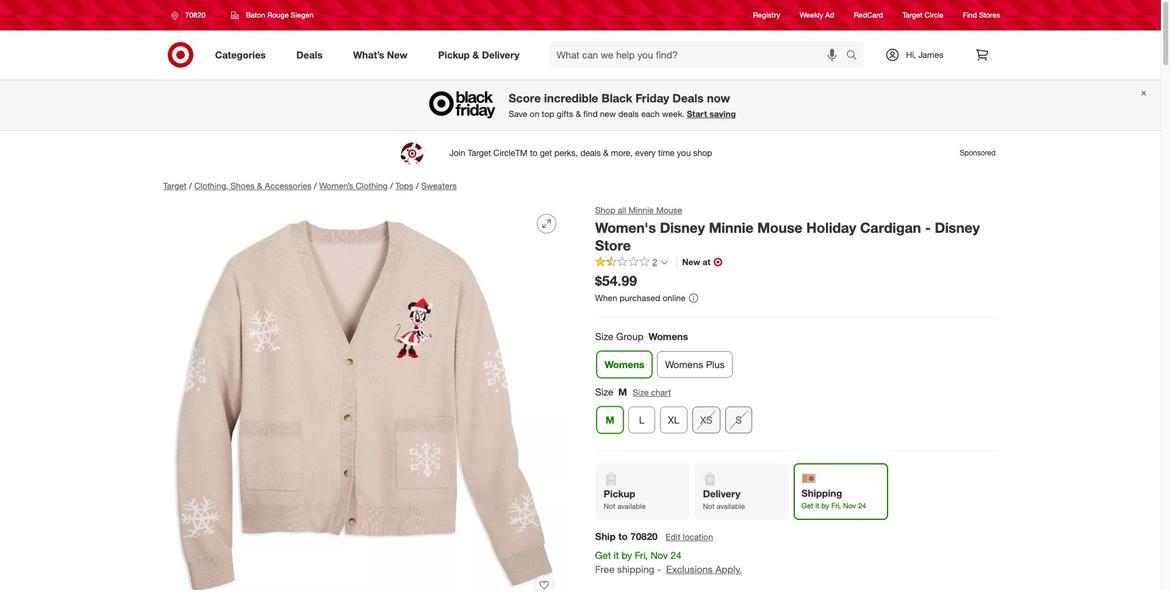 Task type: locate. For each thing, give the bounding box(es) containing it.
&
[[473, 49, 479, 61], [576, 109, 581, 119], [257, 181, 263, 191]]

0 horizontal spatial pickup
[[438, 49, 470, 61]]

target circle link
[[903, 10, 944, 20]]

available
[[618, 502, 646, 511], [717, 502, 745, 511]]

size inside size m size chart
[[633, 387, 649, 398]]

1 horizontal spatial nov
[[843, 502, 856, 511]]

70820 left baton
[[185, 10, 206, 20]]

1 horizontal spatial delivery
[[703, 488, 741, 500]]

/ right target link
[[189, 181, 192, 191]]

what's new link
[[343, 41, 423, 68]]

not up location
[[703, 502, 715, 511]]

2 / from the left
[[314, 181, 317, 191]]

edit location button
[[665, 531, 714, 544]]

0 vertical spatial pickup
[[438, 49, 470, 61]]

m down womens link
[[619, 386, 627, 399]]

siegen
[[291, 10, 314, 20]]

available inside 'delivery not available'
[[717, 502, 745, 511]]

/ left tops
[[390, 181, 393, 191]]

pickup
[[438, 49, 470, 61], [604, 488, 635, 500]]

group
[[594, 330, 998, 383], [594, 386, 998, 439]]

24 inside get it by fri, nov 24 free shipping - exclusions apply.
[[671, 550, 682, 562]]

advertisement region
[[153, 139, 1008, 168]]

0 horizontal spatial mouse
[[656, 205, 682, 215]]

- right shipping
[[657, 564, 661, 576]]

to
[[619, 531, 628, 543]]

1 horizontal spatial pickup
[[604, 488, 635, 500]]

1 vertical spatial &
[[576, 109, 581, 119]]

deals down "siegen"
[[296, 49, 323, 61]]

0 vertical spatial delivery
[[482, 49, 520, 61]]

1 vertical spatial pickup
[[604, 488, 635, 500]]

0 vertical spatial target
[[903, 11, 923, 20]]

1 vertical spatial mouse
[[758, 219, 803, 236]]

0 vertical spatial 70820
[[185, 10, 206, 20]]

it up free
[[614, 550, 619, 562]]

1 vertical spatial deals
[[673, 91, 704, 105]]

0 vertical spatial deals
[[296, 49, 323, 61]]

1 vertical spatial 70820
[[631, 531, 658, 543]]

$54.99
[[595, 272, 637, 290]]

0 vertical spatial get
[[802, 502, 814, 511]]

baton rouge siegen
[[246, 10, 314, 20]]

target link
[[163, 181, 187, 191]]

0 horizontal spatial 24
[[671, 550, 682, 562]]

start
[[687, 109, 707, 119]]

2
[[653, 257, 657, 268]]

1 horizontal spatial -
[[925, 219, 931, 236]]

it inside shipping get it by fri, nov 24
[[816, 502, 820, 511]]

0 horizontal spatial disney
[[660, 219, 705, 236]]

top
[[542, 109, 555, 119]]

womens left plus at the bottom
[[665, 359, 703, 371]]

1 vertical spatial delivery
[[703, 488, 741, 500]]

minnie
[[629, 205, 654, 215], [709, 219, 754, 236]]

0 vertical spatial 24
[[858, 502, 867, 511]]

70820 right to
[[631, 531, 658, 543]]

xs link
[[692, 407, 720, 434]]

1 horizontal spatial disney
[[935, 219, 980, 236]]

0 vertical spatial by
[[822, 502, 829, 511]]

m
[[619, 386, 627, 399], [605, 414, 614, 427]]

size for size group womens
[[595, 331, 614, 343]]

1 vertical spatial it
[[614, 550, 619, 562]]

ad
[[826, 11, 835, 20]]

new
[[387, 49, 408, 61], [682, 257, 700, 268]]

what's
[[353, 49, 384, 61]]

0 vertical spatial fri,
[[832, 502, 841, 511]]

get up free
[[595, 550, 611, 562]]

womens down group
[[604, 359, 644, 371]]

0 horizontal spatial fri,
[[635, 550, 648, 562]]

womens for womens plus
[[665, 359, 703, 371]]

1 vertical spatial nov
[[651, 550, 668, 562]]

0 vertical spatial &
[[473, 49, 479, 61]]

1 vertical spatial -
[[657, 564, 661, 576]]

1 not from the left
[[604, 502, 616, 511]]

0 vertical spatial nov
[[843, 502, 856, 511]]

1 horizontal spatial new
[[682, 257, 700, 268]]

1 horizontal spatial 24
[[858, 502, 867, 511]]

hi, james
[[906, 49, 944, 60]]

fri, up shipping
[[635, 550, 648, 562]]

available inside 'pickup not available'
[[618, 502, 646, 511]]

m left l link
[[605, 414, 614, 427]]

deals up start
[[673, 91, 704, 105]]

1 vertical spatial m
[[605, 414, 614, 427]]

m inside "link"
[[605, 414, 614, 427]]

new left at
[[682, 257, 700, 268]]

women's clothing link
[[319, 181, 388, 191]]

mouse right all
[[656, 205, 682, 215]]

week.
[[662, 109, 685, 119]]

deals inside score incredible black friday deals now save on top gifts & find new deals each week. start saving
[[673, 91, 704, 105]]

0 horizontal spatial available
[[618, 502, 646, 511]]

1 horizontal spatial target
[[903, 11, 923, 20]]

1 group from the top
[[594, 330, 998, 383]]

shipping
[[802, 488, 842, 500]]

1 horizontal spatial not
[[703, 502, 715, 511]]

by inside shipping get it by fri, nov 24
[[822, 502, 829, 511]]

0 vertical spatial group
[[594, 330, 998, 383]]

it down shipping at the right of the page
[[816, 502, 820, 511]]

1 vertical spatial target
[[163, 181, 187, 191]]

minnie up at
[[709, 219, 754, 236]]

24 inside shipping get it by fri, nov 24
[[858, 502, 867, 511]]

1 horizontal spatial by
[[822, 502, 829, 511]]

size up m "link"
[[595, 386, 614, 399]]

new right the what's
[[387, 49, 408, 61]]

pickup & delivery link
[[428, 41, 535, 68]]

1 horizontal spatial deals
[[673, 91, 704, 105]]

- inside 'shop all minnie mouse women's disney minnie mouse holiday cardigan - disney store'
[[925, 219, 931, 236]]

target left the circle
[[903, 11, 923, 20]]

by inside get it by fri, nov 24 free shipping - exclusions apply.
[[622, 550, 632, 562]]

/
[[189, 181, 192, 191], [314, 181, 317, 191], [390, 181, 393, 191], [416, 181, 419, 191]]

categories
[[215, 49, 266, 61]]

1 vertical spatial get
[[595, 550, 611, 562]]

target
[[903, 11, 923, 20], [163, 181, 187, 191]]

womens
[[649, 331, 688, 343], [604, 359, 644, 371], [665, 359, 703, 371]]

not for delivery
[[703, 502, 715, 511]]

0 horizontal spatial -
[[657, 564, 661, 576]]

1 horizontal spatial mouse
[[758, 219, 803, 236]]

1 horizontal spatial minnie
[[709, 219, 754, 236]]

0 horizontal spatial delivery
[[482, 49, 520, 61]]

1 available from the left
[[618, 502, 646, 511]]

mouse left holiday
[[758, 219, 803, 236]]

0 horizontal spatial new
[[387, 49, 408, 61]]

s
[[735, 414, 742, 427]]

saving
[[710, 109, 736, 119]]

/ left women's at the left top
[[314, 181, 317, 191]]

womens up the womens plus
[[649, 331, 688, 343]]

1 vertical spatial fri,
[[635, 550, 648, 562]]

not
[[604, 502, 616, 511], [703, 502, 715, 511]]

delivery
[[482, 49, 520, 61], [703, 488, 741, 500]]

location
[[683, 532, 713, 543]]

target left clothing,
[[163, 181, 187, 191]]

baton rouge siegen button
[[223, 4, 322, 26]]

exclusions
[[666, 564, 713, 576]]

size left group
[[595, 331, 614, 343]]

fri, inside get it by fri, nov 24 free shipping - exclusions apply.
[[635, 550, 648, 562]]

disney
[[660, 219, 705, 236], [935, 219, 980, 236]]

1 horizontal spatial it
[[816, 502, 820, 511]]

2 not from the left
[[703, 502, 715, 511]]

deals
[[296, 49, 323, 61], [673, 91, 704, 105]]

clothing
[[356, 181, 388, 191]]

2 group from the top
[[594, 386, 998, 439]]

hi,
[[906, 49, 916, 60]]

delivery inside 'delivery not available'
[[703, 488, 741, 500]]

1 vertical spatial by
[[622, 550, 632, 562]]

not inside 'delivery not available'
[[703, 502, 715, 511]]

deals inside 'link'
[[296, 49, 323, 61]]

delivery not available
[[703, 488, 745, 511]]

0 vertical spatial m
[[619, 386, 627, 399]]

1 horizontal spatial &
[[473, 49, 479, 61]]

target / clothing, shoes & accessories / women's clothing / tops / sweaters
[[163, 181, 457, 191]]

get
[[802, 502, 814, 511], [595, 550, 611, 562]]

what's new
[[353, 49, 408, 61]]

xl
[[668, 414, 679, 427]]

0 horizontal spatial nov
[[651, 550, 668, 562]]

24
[[858, 502, 867, 511], [671, 550, 682, 562]]

sweaters link
[[421, 181, 457, 191]]

1 vertical spatial 24
[[671, 550, 682, 562]]

not up ship
[[604, 502, 616, 511]]

1 horizontal spatial fri,
[[832, 502, 841, 511]]

1 horizontal spatial get
[[802, 502, 814, 511]]

0 vertical spatial -
[[925, 219, 931, 236]]

1 vertical spatial minnie
[[709, 219, 754, 236]]

by up shipping
[[622, 550, 632, 562]]

1 horizontal spatial available
[[717, 502, 745, 511]]

-
[[925, 219, 931, 236], [657, 564, 661, 576]]

group containing size group
[[594, 330, 998, 383]]

pickup inside 'pickup not available'
[[604, 488, 635, 500]]

size left chart
[[633, 387, 649, 398]]

l link
[[628, 407, 655, 434]]

get down shipping at the right of the page
[[802, 502, 814, 511]]

pickup for &
[[438, 49, 470, 61]]

weekly ad
[[800, 11, 835, 20]]

2 horizontal spatial &
[[576, 109, 581, 119]]

now
[[707, 91, 730, 105]]

redcard
[[854, 11, 883, 20]]

ship to 70820
[[595, 531, 658, 543]]

incredible
[[544, 91, 598, 105]]

delivery up location
[[703, 488, 741, 500]]

0 horizontal spatial minnie
[[629, 205, 654, 215]]

size group womens
[[595, 331, 688, 343]]

womens link
[[596, 351, 652, 378]]

1 vertical spatial group
[[594, 386, 998, 439]]

0 vertical spatial new
[[387, 49, 408, 61]]

0 horizontal spatial 70820
[[185, 10, 206, 20]]

accessories
[[265, 181, 312, 191]]

get inside get it by fri, nov 24 free shipping - exclusions apply.
[[595, 550, 611, 562]]

0 horizontal spatial m
[[605, 414, 614, 427]]

not inside 'pickup not available'
[[604, 502, 616, 511]]

fri, down shipping at the right of the page
[[832, 502, 841, 511]]

0 horizontal spatial by
[[622, 550, 632, 562]]

0 vertical spatial it
[[816, 502, 820, 511]]

gifts
[[557, 109, 573, 119]]

by down shipping at the right of the page
[[822, 502, 829, 511]]

0 horizontal spatial it
[[614, 550, 619, 562]]

2 available from the left
[[717, 502, 745, 511]]

0 horizontal spatial get
[[595, 550, 611, 562]]

get it by fri, nov 24 free shipping - exclusions apply.
[[595, 550, 742, 576]]

0 horizontal spatial deals
[[296, 49, 323, 61]]

tops link
[[395, 181, 414, 191]]

minnie right all
[[629, 205, 654, 215]]

group
[[616, 331, 644, 343]]

james
[[919, 49, 944, 60]]

delivery up score
[[482, 49, 520, 61]]

it
[[816, 502, 820, 511], [614, 550, 619, 562]]

free
[[595, 564, 615, 576]]

2 vertical spatial &
[[257, 181, 263, 191]]

0 horizontal spatial target
[[163, 181, 187, 191]]

/ right tops
[[416, 181, 419, 191]]

- right cardigan
[[925, 219, 931, 236]]

exclusions apply. link
[[666, 564, 742, 576]]

0 horizontal spatial not
[[604, 502, 616, 511]]



Task type: vqa. For each thing, say whether or not it's contained in the screenshot.
simply at left bottom
no



Task type: describe. For each thing, give the bounding box(es) containing it.
shop
[[595, 205, 616, 215]]

shipping
[[617, 564, 655, 576]]

70820 button
[[163, 4, 218, 26]]

2 link
[[595, 257, 670, 271]]

70820 inside 'dropdown button'
[[185, 10, 206, 20]]

- inside get it by fri, nov 24 free shipping - exclusions apply.
[[657, 564, 661, 576]]

score
[[509, 91, 541, 105]]

friday
[[636, 91, 669, 105]]

1 disney from the left
[[660, 219, 705, 236]]

sweaters
[[421, 181, 457, 191]]

all
[[618, 205, 626, 215]]

deals link
[[286, 41, 338, 68]]

1 / from the left
[[189, 181, 192, 191]]

ship
[[595, 531, 616, 543]]

& inside score incredible black friday deals now save on top gifts & find new deals each week. start saving
[[576, 109, 581, 119]]

when purchased online
[[595, 293, 686, 303]]

black
[[602, 91, 633, 105]]

store
[[595, 237, 631, 254]]

size chart button
[[632, 386, 672, 400]]

search
[[841, 50, 870, 62]]

categories link
[[205, 41, 281, 68]]

clothing, shoes & accessories link
[[194, 181, 312, 191]]

edit location
[[666, 532, 713, 543]]

find
[[584, 109, 598, 119]]

pickup for not
[[604, 488, 635, 500]]

size for size m size chart
[[595, 386, 614, 399]]

3 / from the left
[[390, 181, 393, 191]]

save
[[509, 109, 528, 119]]

xl link
[[660, 407, 687, 434]]

weekly
[[800, 11, 823, 20]]

plus
[[706, 359, 725, 371]]

circle
[[925, 11, 944, 20]]

new at
[[682, 257, 711, 268]]

women's
[[595, 219, 656, 236]]

find stores
[[963, 11, 1000, 20]]

holiday
[[807, 219, 857, 236]]

find stores link
[[963, 10, 1000, 20]]

nov inside shipping get it by fri, nov 24
[[843, 502, 856, 511]]

2 disney from the left
[[935, 219, 980, 236]]

not for pickup
[[604, 502, 616, 511]]

on
[[530, 109, 540, 119]]

chart
[[651, 387, 671, 398]]

shop all minnie mouse women's disney minnie mouse holiday cardigan - disney store
[[595, 205, 980, 254]]

stores
[[979, 11, 1000, 20]]

redcard link
[[854, 10, 883, 20]]

pickup not available
[[604, 488, 646, 511]]

shipping get it by fri, nov 24
[[802, 488, 867, 511]]

edit
[[666, 532, 681, 543]]

womens for womens link
[[604, 359, 644, 371]]

search button
[[841, 41, 870, 71]]

women&#39;s disney minnie mouse holiday cardigan - disney store, 1 of 5 image
[[163, 204, 566, 591]]

l
[[639, 414, 644, 427]]

score incredible black friday deals now save on top gifts & find new deals each week. start saving
[[509, 91, 736, 119]]

0 horizontal spatial &
[[257, 181, 263, 191]]

pickup & delivery
[[438, 49, 520, 61]]

available for pickup
[[618, 502, 646, 511]]

0 vertical spatial mouse
[[656, 205, 682, 215]]

nov inside get it by fri, nov 24 free shipping - exclusions apply.
[[651, 550, 668, 562]]

xs
[[700, 414, 712, 427]]

get inside shipping get it by fri, nov 24
[[802, 502, 814, 511]]

What can we help you find? suggestions appear below search field
[[550, 41, 850, 68]]

4 / from the left
[[416, 181, 419, 191]]

apply.
[[716, 564, 742, 576]]

weekly ad link
[[800, 10, 835, 20]]

shoes
[[231, 181, 255, 191]]

rouge
[[267, 10, 289, 20]]

baton
[[246, 10, 265, 20]]

when
[[595, 293, 617, 303]]

fri, inside shipping get it by fri, nov 24
[[832, 502, 841, 511]]

women's
[[319, 181, 353, 191]]

deals
[[618, 109, 639, 119]]

each
[[641, 109, 660, 119]]

s link
[[725, 407, 752, 434]]

womens plus
[[665, 359, 725, 371]]

cardigan
[[860, 219, 921, 236]]

m link
[[596, 407, 623, 434]]

womens plus link
[[657, 351, 733, 378]]

target for target / clothing, shoes & accessories / women's clothing / tops / sweaters
[[163, 181, 187, 191]]

0 vertical spatial minnie
[[629, 205, 654, 215]]

group containing size
[[594, 386, 998, 439]]

purchased
[[620, 293, 660, 303]]

1 horizontal spatial 70820
[[631, 531, 658, 543]]

new
[[600, 109, 616, 119]]

target for target circle
[[903, 11, 923, 20]]

1 vertical spatial new
[[682, 257, 700, 268]]

target circle
[[903, 11, 944, 20]]

available for delivery
[[717, 502, 745, 511]]

at
[[703, 257, 711, 268]]

registry
[[753, 11, 780, 20]]

it inside get it by fri, nov 24 free shipping - exclusions apply.
[[614, 550, 619, 562]]

tops
[[395, 181, 414, 191]]

1 horizontal spatial m
[[619, 386, 627, 399]]



